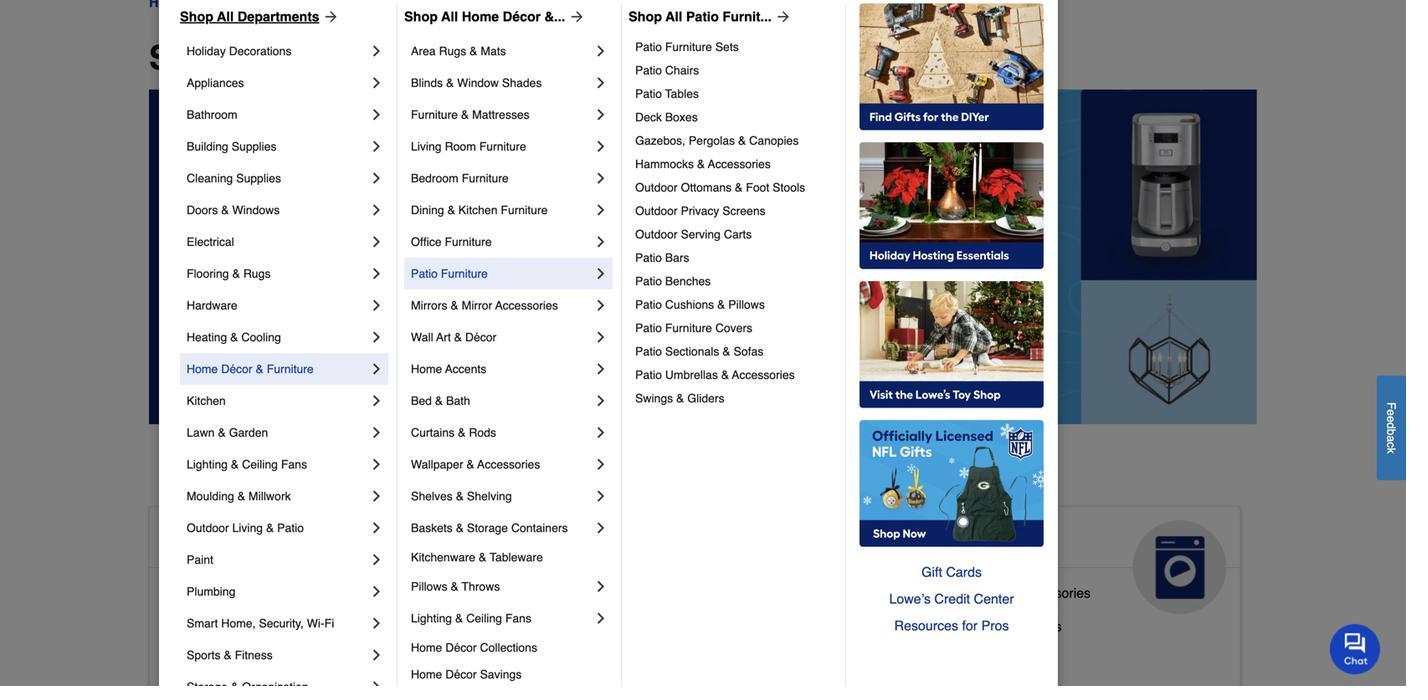 Task type: describe. For each thing, give the bounding box(es) containing it.
sectionals
[[665, 345, 719, 358]]

& up moulding & millwork
[[231, 458, 239, 471]]

building supplies link
[[187, 131, 368, 162]]

chevron right image for curtains & rods
[[593, 424, 609, 441]]

living room furniture link
[[411, 131, 593, 162]]

home décor savings link
[[411, 661, 609, 686]]

chat invite button image
[[1330, 624, 1381, 675]]

1 horizontal spatial kitchen
[[459, 203, 498, 217]]

chevron right image for smart home, security, wi-fi
[[368, 615, 385, 632]]

chevron right image for mirrors & mirror accessories
[[593, 297, 609, 314]]

deck
[[635, 110, 662, 124]]

home down heating
[[187, 362, 218, 376]]

paint
[[187, 553, 213, 567]]

shop for shop all home décor &...
[[404, 9, 438, 24]]

shelves
[[411, 490, 453, 503]]

& inside animal & pet care
[[621, 527, 638, 554]]

bed & bath
[[411, 394, 470, 408]]

beds,
[[560, 646, 594, 661]]

1 vertical spatial appliances
[[909, 527, 1034, 554]]

screens
[[723, 204, 766, 218]]

accessible for accessible entry & home
[[163, 652, 227, 668]]

patio furniture covers link
[[635, 316, 834, 340]]

sports
[[187, 649, 221, 662]]

lowe's credit center
[[889, 591, 1014, 607]]

enjoy savings year-round. no matter what you're shopping for, find what you need at a great price. image
[[149, 90, 1257, 424]]

baskets & storage containers
[[411, 521, 568, 535]]

houses,
[[598, 646, 647, 661]]

& left gliders
[[676, 392, 684, 405]]

ottomans
[[681, 181, 732, 194]]

lighting & ceiling fans for the 'lighting & ceiling fans' link for chevron right image for lighting & ceiling fans
[[187, 458, 307, 471]]

heating & cooling
[[187, 331, 281, 344]]

home down security,
[[279, 652, 314, 668]]

lowe's
[[889, 591, 931, 607]]

lawn & garden link
[[187, 417, 368, 449]]

deck boxes
[[635, 110, 698, 124]]

chevron right image for building supplies
[[368, 138, 385, 155]]

patio for patio furniture covers
[[635, 321, 662, 335]]

0 horizontal spatial rugs
[[243, 267, 271, 280]]

chevron right image for doors & windows
[[368, 202, 385, 218]]

window
[[457, 76, 499, 90]]

furniture up bedroom furniture link
[[479, 140, 526, 153]]

sports & fitness
[[187, 649, 273, 662]]

livestock
[[536, 612, 592, 628]]

curtains
[[411, 426, 455, 439]]

accessible home link
[[150, 507, 494, 614]]

bedroom furniture link
[[411, 162, 593, 194]]

1 horizontal spatial lighting
[[411, 612, 452, 625]]

departments for shop all departments
[[238, 9, 319, 24]]

bath
[[446, 394, 470, 408]]

lighting & ceiling fans for the 'lighting & ceiling fans' link related to chevron right icon for lighting & ceiling fans
[[411, 612, 531, 625]]

appliance parts & accessories link
[[909, 582, 1091, 615]]

furniture up the chairs
[[665, 40, 712, 54]]

bedroom furniture
[[411, 172, 509, 185]]

lowe's credit center link
[[860, 586, 1044, 613]]

chevron right image for moulding & millwork
[[368, 488, 385, 505]]

outdoor for outdoor living & patio
[[187, 521, 229, 535]]

& right shelves
[[456, 490, 464, 503]]

heating & cooling link
[[187, 321, 368, 353]]

décor inside wall art & décor "link"
[[465, 331, 497, 344]]

curtains & rods link
[[411, 417, 593, 449]]

home accents link
[[411, 353, 593, 385]]

windows
[[232, 203, 280, 217]]

plumbing
[[187, 585, 236, 598]]

pillows inside pillows & throws link
[[411, 580, 447, 593]]

& right "bed"
[[435, 394, 443, 408]]

0 horizontal spatial lighting
[[187, 458, 228, 471]]

wall art & décor link
[[411, 321, 593, 353]]

accessible for accessible bathroom
[[163, 585, 227, 601]]

& left mats
[[470, 44, 477, 58]]

appliance
[[909, 585, 968, 601]]

patio umbrellas & accessories
[[635, 368, 795, 382]]

all for patio
[[666, 9, 682, 24]]

chevron right image for patio furniture
[[593, 265, 609, 282]]

chevron right image for shelves & shelving
[[593, 488, 609, 505]]

containers
[[511, 521, 568, 535]]

home down "wall"
[[411, 362, 442, 376]]

dining & kitchen furniture
[[411, 203, 548, 217]]

flooring & rugs
[[187, 267, 271, 280]]

shop all patio furnit...
[[629, 9, 772, 24]]

& right flooring
[[232, 267, 240, 280]]

furniture & mattresses link
[[411, 99, 593, 131]]

lighting & ceiling fans link for chevron right icon for lighting & ceiling fans
[[411, 603, 593, 634]]

home up mats
[[462, 9, 499, 24]]

umbrellas
[[665, 368, 718, 382]]

pergolas
[[689, 134, 735, 147]]

& left millwork at the left
[[237, 490, 245, 503]]

fans for chevron right image for lighting & ceiling fans
[[281, 458, 307, 471]]

kitchenware & tableware link
[[411, 544, 609, 571]]

appliances image
[[1133, 521, 1227, 614]]

shop all home décor &...
[[404, 9, 565, 24]]

furniture down "cushions"
[[665, 321, 712, 335]]

& up covers at the top right of the page
[[717, 298, 725, 311]]

office
[[411, 235, 442, 249]]

chevron right image for living room furniture
[[593, 138, 609, 155]]

1 vertical spatial appliances link
[[896, 507, 1240, 614]]

& right doors
[[221, 203, 229, 217]]

& right dining
[[447, 203, 455, 217]]

shop all departments
[[149, 39, 498, 77]]

pet inside animal & pet care
[[644, 527, 681, 554]]

shop all departments
[[180, 9, 319, 24]]

chevron right image for wallpaper & accessories
[[593, 456, 609, 473]]

chevron right image for home décor & furniture
[[368, 361, 385, 378]]

shop all patio furnit... link
[[629, 7, 792, 27]]

furniture up mirror
[[441, 267, 488, 280]]

1 horizontal spatial living
[[411, 140, 442, 153]]

pillows & throws link
[[411, 571, 593, 603]]

chevron right image for outdoor living & patio
[[368, 520, 385, 537]]

patio chairs link
[[635, 59, 834, 82]]

furniture right houses,
[[663, 646, 717, 661]]

departments for shop all departments
[[293, 39, 498, 77]]

outdoor for outdoor serving carts
[[635, 228, 678, 241]]

& down cooling
[[256, 362, 264, 376]]

security,
[[259, 617, 304, 630]]

mats
[[481, 44, 506, 58]]

home down moulding & millwork link
[[292, 527, 357, 554]]

outdoor serving carts
[[635, 228, 752, 241]]

accessible bedroom
[[163, 619, 285, 634]]

blinds
[[411, 76, 443, 90]]

chevron right image for lighting & ceiling fans
[[368, 456, 385, 473]]

shelves & shelving
[[411, 490, 512, 503]]

fitness
[[235, 649, 273, 662]]

patio for patio furniture sets
[[635, 40, 662, 54]]

& inside 'link'
[[721, 368, 729, 382]]

throws
[[462, 580, 500, 593]]

supplies for building supplies
[[232, 140, 277, 153]]

patio umbrellas & accessories link
[[635, 363, 834, 387]]

privacy
[[681, 204, 719, 218]]

chevron right image for bedroom furniture
[[593, 170, 609, 187]]

cushions
[[665, 298, 714, 311]]

& up the 'shelves & shelving'
[[467, 458, 474, 471]]

& left cooling
[[230, 331, 238, 344]]

1 vertical spatial bedroom
[[231, 619, 285, 634]]

f e e d b a c k
[[1385, 402, 1398, 454]]

patio bars link
[[635, 246, 834, 270]]

chevron right image for blinds & window shades
[[593, 74, 609, 91]]

livestock supplies link
[[536, 608, 647, 642]]

bed
[[411, 394, 432, 408]]

& left sofas
[[723, 345, 730, 358]]

living inside "link"
[[232, 521, 263, 535]]

building supplies
[[187, 140, 277, 153]]

1 vertical spatial kitchen
[[187, 394, 226, 408]]

wi-
[[307, 617, 324, 630]]

chevron right image for paint
[[368, 552, 385, 568]]

& left throws
[[451, 580, 459, 593]]

accessories inside "link"
[[477, 458, 540, 471]]

accents
[[445, 362, 487, 376]]

1 vertical spatial bathroom
[[231, 585, 289, 601]]

find gifts for the diyer. image
[[860, 3, 1044, 131]]

patio furniture sets link
[[635, 35, 834, 59]]

cleaning supplies link
[[187, 162, 368, 194]]

furniture up the office furniture link
[[501, 203, 548, 217]]

& right 'blinds'
[[446, 76, 454, 90]]

& up throws
[[479, 551, 487, 564]]

arrow right image
[[565, 8, 585, 25]]

care
[[536, 554, 588, 581]]

chevron right image for hardware
[[368, 297, 385, 314]]

chevron right image for bathroom
[[368, 106, 385, 123]]

arrow right image for shop all departments
[[319, 8, 339, 25]]

patio benches
[[635, 275, 711, 288]]

patio inside "link"
[[277, 521, 304, 535]]

accessible bathroom
[[163, 585, 289, 601]]

kitchen link
[[187, 385, 368, 417]]

boxes
[[665, 110, 698, 124]]

collections
[[480, 641, 537, 655]]

chevron right image for cleaning supplies
[[368, 170, 385, 187]]

moulding & millwork
[[187, 490, 291, 503]]

baskets & storage containers link
[[411, 512, 593, 544]]

outdoor ottomans & foot stools link
[[635, 176, 834, 199]]

patio furniture link
[[411, 258, 593, 290]]

home décor & furniture
[[187, 362, 314, 376]]

pros
[[981, 618, 1009, 634]]

chevron right image for appliances
[[368, 74, 385, 91]]

garden
[[229, 426, 268, 439]]

patio for patio furniture
[[411, 267, 438, 280]]

décor for home décor savings
[[445, 668, 477, 681]]



Task type: locate. For each thing, give the bounding box(es) containing it.
all up patio furniture sets
[[666, 9, 682, 24]]

dining & kitchen furniture link
[[411, 194, 593, 226]]

0 horizontal spatial lighting & ceiling fans
[[187, 458, 307, 471]]

0 horizontal spatial fans
[[281, 458, 307, 471]]

living down moulding & millwork
[[232, 521, 263, 535]]

0 vertical spatial lighting
[[187, 458, 228, 471]]

supplies
[[232, 140, 277, 153], [236, 172, 281, 185], [596, 612, 647, 628]]

outdoor for outdoor privacy screens
[[635, 204, 678, 218]]

chevron right image for lawn & garden
[[368, 424, 385, 441]]

gift cards
[[922, 565, 982, 580]]

1 vertical spatial rugs
[[243, 267, 271, 280]]

sets
[[715, 40, 739, 54]]

patio
[[686, 9, 719, 24], [635, 40, 662, 54], [635, 64, 662, 77], [635, 87, 662, 100], [635, 251, 662, 265], [411, 267, 438, 280], [635, 275, 662, 288], [635, 298, 662, 311], [635, 321, 662, 335], [635, 345, 662, 358], [635, 368, 662, 382], [277, 521, 304, 535]]

& down accessible bedroom link on the left of page
[[224, 649, 232, 662]]

appliances up cards in the right of the page
[[909, 527, 1034, 554]]

chevron right image for pillows & throws
[[593, 578, 609, 595]]

arrow right image inside shop all departments link
[[319, 8, 339, 25]]

appliances link down decorations
[[187, 67, 368, 99]]

chevron right image for office furniture
[[593, 234, 609, 250]]

accessories up 'shelves & shelving' link
[[477, 458, 540, 471]]

0 vertical spatial lighting & ceiling fans
[[187, 458, 307, 471]]

furniture down heating & cooling "link"
[[267, 362, 314, 376]]

home décor & furniture link
[[187, 353, 368, 385]]

resources
[[894, 618, 958, 634]]

accessories down sofas
[[732, 368, 795, 382]]

animal & pet care link
[[523, 507, 867, 614]]

patio for patio chairs
[[635, 64, 662, 77]]

chevron right image for holiday decorations
[[368, 43, 385, 59]]

outdoor inside outdoor ottomans & foot stools link
[[635, 181, 678, 194]]

supplies up houses,
[[596, 612, 647, 628]]

ceiling
[[242, 458, 278, 471], [466, 612, 502, 625]]

supplies inside 'link'
[[236, 172, 281, 185]]

1 horizontal spatial lighting & ceiling fans
[[411, 612, 531, 625]]

& left pros
[[970, 619, 979, 634]]

1 accessible from the top
[[163, 527, 286, 554]]

1 horizontal spatial fans
[[505, 612, 531, 625]]

home down home décor collections
[[411, 668, 442, 681]]

2 horizontal spatial shop
[[629, 9, 662, 24]]

plumbing link
[[187, 576, 368, 608]]

0 vertical spatial living
[[411, 140, 442, 153]]

0 vertical spatial rugs
[[439, 44, 466, 58]]

outdoor left privacy at the top
[[635, 204, 678, 218]]

outdoor living & patio link
[[187, 512, 368, 544]]

shop up patio furniture sets
[[629, 9, 662, 24]]

all for home
[[441, 9, 458, 24]]

0 vertical spatial departments
[[238, 9, 319, 24]]

accessible down smart
[[163, 652, 227, 668]]

patio furniture covers
[[635, 321, 753, 335]]

patio for patio cushions & pillows
[[635, 298, 662, 311]]

1 arrow right image from the left
[[319, 8, 339, 25]]

outdoor inside the "outdoor serving carts" link
[[635, 228, 678, 241]]

1 vertical spatial fans
[[505, 612, 531, 625]]

& right the art
[[454, 331, 462, 344]]

lighting & ceiling fans link for chevron right image for lighting & ceiling fans
[[187, 449, 368, 480]]

shop
[[149, 39, 233, 77]]

décor for home décor collections
[[445, 641, 477, 655]]

1 vertical spatial living
[[232, 521, 263, 535]]

4 accessible from the top
[[163, 652, 227, 668]]

bathroom up building
[[187, 108, 237, 121]]

blinds & window shades
[[411, 76, 542, 90]]

patio inside 'link'
[[635, 368, 662, 382]]

chevron right image for home accents
[[593, 361, 609, 378]]

outdoor for outdoor ottomans & foot stools
[[635, 181, 678, 194]]

home up the home décor savings
[[411, 641, 442, 655]]

chevron right image for furniture & mattresses
[[593, 106, 609, 123]]

gliders
[[687, 392, 725, 405]]

1 vertical spatial pet
[[536, 646, 556, 661]]

bedroom up dining
[[411, 172, 459, 185]]

furniture down dining & kitchen furniture
[[445, 235, 492, 249]]

shop for shop all departments
[[180, 9, 213, 24]]

appliances down holiday
[[187, 76, 244, 90]]

paint link
[[187, 544, 368, 576]]

& up living room furniture
[[461, 108, 469, 121]]

1 horizontal spatial appliances
[[909, 527, 1034, 554]]

chevron right image for bed & bath
[[593, 393, 609, 409]]

chevron right image for area rugs & mats
[[593, 43, 609, 59]]

accessories inside 'link'
[[732, 368, 795, 382]]

chevron right image for dining & kitchen furniture
[[593, 202, 609, 218]]

f e e d b a c k button
[[1377, 376, 1406, 480]]

chevron right image for heating & cooling
[[368, 329, 385, 346]]

accessible home image
[[387, 521, 481, 614]]

2 accessible from the top
[[163, 585, 227, 601]]

shop up holiday
[[180, 9, 213, 24]]

1 horizontal spatial lighting & ceiling fans link
[[411, 603, 593, 634]]

lawn & garden
[[187, 426, 268, 439]]

flooring
[[187, 267, 229, 280]]

office furniture
[[411, 235, 492, 249]]

1 vertical spatial pillows
[[411, 580, 447, 593]]

accessible up smart
[[163, 585, 227, 601]]

décor up the home décor savings
[[445, 641, 477, 655]]

0 vertical spatial supplies
[[232, 140, 277, 153]]

0 vertical spatial lighting & ceiling fans link
[[187, 449, 368, 480]]

1 vertical spatial lighting
[[411, 612, 452, 625]]

accessories down patio furniture link
[[495, 299, 558, 312]]

accessible up sports
[[163, 619, 227, 634]]

& right parts
[[1007, 585, 1016, 601]]

lighting & ceiling fans link
[[187, 449, 368, 480], [411, 603, 593, 634]]

décor
[[503, 9, 541, 24], [465, 331, 497, 344], [221, 362, 252, 376], [445, 641, 477, 655], [445, 668, 477, 681]]

patio for patio umbrellas & accessories
[[635, 368, 662, 382]]

kitchen down the bedroom furniture
[[459, 203, 498, 217]]

1 horizontal spatial pet
[[644, 527, 681, 554]]

holiday
[[187, 44, 226, 58]]

& right lawn
[[218, 426, 226, 439]]

lawn
[[187, 426, 215, 439]]

chillers
[[1017, 619, 1062, 634]]

room
[[445, 140, 476, 153]]

0 vertical spatial appliances link
[[187, 67, 368, 99]]

1 horizontal spatial ceiling
[[466, 612, 502, 625]]

shop
[[180, 9, 213, 24], [404, 9, 438, 24], [629, 9, 662, 24]]

0 vertical spatial appliances
[[187, 76, 244, 90]]

smart
[[187, 617, 218, 630]]

doors & windows link
[[187, 194, 368, 226]]

décor down heating & cooling
[[221, 362, 252, 376]]

hammocks & accessories
[[635, 157, 771, 171]]

lighting & ceiling fans link up millwork at the left
[[187, 449, 368, 480]]

supplies for livestock supplies
[[596, 612, 647, 628]]

outdoor inside outdoor living & patio "link"
[[187, 521, 229, 535]]

0 horizontal spatial ceiling
[[242, 458, 278, 471]]

chevron right image
[[593, 74, 609, 91], [368, 106, 385, 123], [368, 138, 385, 155], [593, 138, 609, 155], [593, 170, 609, 187], [593, 234, 609, 250], [593, 329, 609, 346], [593, 424, 609, 441], [368, 456, 385, 473], [593, 456, 609, 473], [368, 488, 385, 505], [368, 520, 385, 537], [368, 552, 385, 568], [368, 583, 385, 600], [368, 647, 385, 664], [368, 679, 385, 686]]

décor inside home décor savings "link"
[[445, 668, 477, 681]]

1 e from the top
[[1385, 410, 1398, 416]]

décor inside the home décor collections link
[[445, 641, 477, 655]]

& left mirror
[[451, 299, 459, 312]]

1 horizontal spatial shop
[[404, 9, 438, 24]]

patio for patio tables
[[635, 87, 662, 100]]

patio for patio bars
[[635, 251, 662, 265]]

0 horizontal spatial living
[[232, 521, 263, 535]]

patio for patio benches
[[635, 275, 662, 288]]

outdoor up patio bars
[[635, 228, 678, 241]]

beverage & wine chillers
[[909, 619, 1062, 634]]

0 vertical spatial kitchen
[[459, 203, 498, 217]]

patio benches link
[[635, 270, 834, 293]]

patio cushions & pillows link
[[635, 293, 834, 316]]

supplies up windows
[[236, 172, 281, 185]]

mirrors & mirror accessories link
[[411, 290, 593, 321]]

0 vertical spatial pet
[[644, 527, 681, 554]]

1 horizontal spatial pillows
[[728, 298, 765, 311]]

lighting & ceiling fans up home décor collections
[[411, 612, 531, 625]]

kitchenware & tableware
[[411, 551, 543, 564]]

bedroom up the fitness
[[231, 619, 285, 634]]

accessible for accessible home
[[163, 527, 286, 554]]

all down shop all departments link
[[241, 39, 284, 77]]

sports & fitness link
[[187, 639, 368, 671]]

fans down lawn & garden link
[[281, 458, 307, 471]]

3 shop from the left
[[629, 9, 662, 24]]

1 vertical spatial ceiling
[[466, 612, 502, 625]]

lighting & ceiling fans link up collections
[[411, 603, 593, 634]]

supplies for cleaning supplies
[[236, 172, 281, 185]]

pillows
[[728, 298, 765, 311], [411, 580, 447, 593]]

mirrors
[[411, 299, 447, 312]]

2 arrow right image from the left
[[772, 8, 792, 25]]

decorations
[[229, 44, 292, 58]]

outdoor privacy screens
[[635, 204, 766, 218]]

appliances link
[[187, 67, 368, 99], [896, 507, 1240, 614]]

kitchenware
[[411, 551, 475, 564]]

doors
[[187, 203, 218, 217]]

patio sectionals & sofas
[[635, 345, 764, 358]]

chevron right image for wall art & décor
[[593, 329, 609, 346]]

0 horizontal spatial appliances
[[187, 76, 244, 90]]

chairs
[[665, 64, 699, 77]]

& left foot
[[735, 181, 743, 194]]

accessible for accessible bedroom
[[163, 619, 227, 634]]

parts
[[972, 585, 1003, 601]]

0 horizontal spatial lighting & ceiling fans link
[[187, 449, 368, 480]]

arrow right image inside shop all patio furnit... link
[[772, 8, 792, 25]]

gift cards link
[[860, 559, 1044, 586]]

furniture inside "link"
[[411, 108, 458, 121]]

arrow right image up patio furniture sets link
[[772, 8, 792, 25]]

ceiling up millwork at the left
[[242, 458, 278, 471]]

electrical
[[187, 235, 234, 249]]

0 vertical spatial bedroom
[[411, 172, 459, 185]]

patio for patio sectionals & sofas
[[635, 345, 662, 358]]

chevron right image for sports & fitness
[[368, 647, 385, 664]]

1 vertical spatial lighting & ceiling fans link
[[411, 603, 593, 634]]

accessories down gazebos, pergolas & canopies link
[[708, 157, 771, 171]]

furniture down 'blinds'
[[411, 108, 458, 121]]

1 vertical spatial departments
[[293, 39, 498, 77]]

supplies up cleaning supplies
[[232, 140, 277, 153]]

accessories for mirrors & mirror accessories
[[495, 299, 558, 312]]

rugs
[[439, 44, 466, 58], [243, 267, 271, 280]]

1 shop from the left
[[180, 9, 213, 24]]

accessible
[[163, 527, 286, 554], [163, 585, 227, 601], [163, 619, 227, 634], [163, 652, 227, 668]]

& left rods
[[458, 426, 466, 439]]

appliances
[[187, 76, 244, 90], [909, 527, 1034, 554]]

& down millwork at the left
[[266, 521, 274, 535]]

area rugs & mats
[[411, 44, 506, 58]]

cleaning supplies
[[187, 172, 281, 185]]

all up area rugs & mats
[[441, 9, 458, 24]]

fans for chevron right icon for lighting & ceiling fans
[[505, 612, 531, 625]]

heating
[[187, 331, 227, 344]]

outdoor ottomans & foot stools
[[635, 181, 805, 194]]

holiday hosting essentials. image
[[860, 142, 1044, 270]]

smart home, security, wi-fi
[[187, 617, 334, 630]]

accessible bathroom link
[[163, 582, 289, 615]]

wall
[[411, 331, 433, 344]]

e up b
[[1385, 416, 1398, 423]]

hammocks & accessories link
[[635, 152, 834, 176]]

animal & pet care image
[[760, 521, 854, 614]]

lighting up moulding
[[187, 458, 228, 471]]

chevron right image for kitchen
[[368, 393, 385, 409]]

1 vertical spatial lighting & ceiling fans
[[411, 612, 531, 625]]

décor left &...
[[503, 9, 541, 24]]

tables
[[665, 87, 699, 100]]

outdoor privacy screens link
[[635, 199, 834, 223]]

arrow right image for shop all patio furnit...
[[772, 8, 792, 25]]

2 vertical spatial supplies
[[596, 612, 647, 628]]

appliances link up chillers
[[896, 507, 1240, 614]]

flooring & rugs link
[[187, 258, 368, 290]]

0 horizontal spatial appliances link
[[187, 67, 368, 99]]

0 horizontal spatial kitchen
[[187, 394, 226, 408]]

supplies inside "link"
[[596, 612, 647, 628]]

& right entry at the left of page
[[266, 652, 275, 668]]

gift
[[922, 565, 942, 580]]

shop for shop all patio furnit...
[[629, 9, 662, 24]]

& right animal
[[621, 527, 638, 554]]

outdoor down hammocks
[[635, 181, 678, 194]]

accessories for patio umbrellas & accessories
[[732, 368, 795, 382]]

deck boxes link
[[635, 105, 834, 129]]

officially licensed n f l gifts. shop now. image
[[860, 420, 1044, 547]]

chevron right image for flooring & rugs
[[368, 265, 385, 282]]

1 horizontal spatial appliances link
[[896, 507, 1240, 614]]

baskets
[[411, 521, 453, 535]]

visit the lowe's toy shop. image
[[860, 281, 1044, 408]]

mirrors & mirror accessories
[[411, 299, 558, 312]]

décor inside the home décor & furniture link
[[221, 362, 252, 376]]

0 vertical spatial pillows
[[728, 298, 765, 311]]

2 e from the top
[[1385, 416, 1398, 423]]

pillows down kitchenware
[[411, 580, 447, 593]]

décor inside shop all home décor &... link
[[503, 9, 541, 24]]

& down pillows & throws on the left
[[455, 612, 463, 625]]

fans up the home décor collections link
[[505, 612, 531, 625]]

chevron right image for plumbing
[[368, 583, 385, 600]]

1 vertical spatial supplies
[[236, 172, 281, 185]]

& right houses,
[[651, 646, 660, 661]]

& up ottomans
[[697, 157, 705, 171]]

0 horizontal spatial pillows
[[411, 580, 447, 593]]

accessible down moulding
[[163, 527, 286, 554]]

patio bars
[[635, 251, 689, 265]]

furniture up dining & kitchen furniture
[[462, 172, 509, 185]]

shelves & shelving link
[[411, 480, 593, 512]]

0 vertical spatial fans
[[281, 458, 307, 471]]

area
[[411, 44, 436, 58]]

patio furniture
[[411, 267, 488, 280]]

0 horizontal spatial shop
[[180, 9, 213, 24]]

ceiling up home décor collections
[[466, 612, 502, 625]]

& left storage
[[456, 521, 464, 535]]

chevron right image
[[368, 43, 385, 59], [593, 43, 609, 59], [368, 74, 385, 91], [593, 106, 609, 123], [368, 170, 385, 187], [368, 202, 385, 218], [593, 202, 609, 218], [368, 234, 385, 250], [368, 265, 385, 282], [593, 265, 609, 282], [368, 297, 385, 314], [593, 297, 609, 314], [368, 329, 385, 346], [368, 361, 385, 378], [593, 361, 609, 378], [368, 393, 385, 409], [593, 393, 609, 409], [368, 424, 385, 441], [593, 488, 609, 505], [593, 520, 609, 537], [593, 578, 609, 595], [593, 610, 609, 627], [368, 615, 385, 632]]

bed & bath link
[[411, 385, 593, 417]]

pillows inside patio cushions & pillows link
[[728, 298, 765, 311]]

0 vertical spatial ceiling
[[242, 458, 278, 471]]

center
[[974, 591, 1014, 607]]

doors & windows
[[187, 203, 280, 217]]

rugs up hardware link
[[243, 267, 271, 280]]

living left room
[[411, 140, 442, 153]]

& down "deck boxes" link
[[738, 134, 746, 147]]

livestock supplies
[[536, 612, 647, 628]]

0 horizontal spatial bedroom
[[231, 619, 285, 634]]

lighting down pillows & throws on the left
[[411, 612, 452, 625]]

for
[[962, 618, 978, 634]]

chevron right image for lighting & ceiling fans
[[593, 610, 609, 627]]

accessories for appliance parts & accessories
[[1019, 585, 1091, 601]]

animal
[[536, 527, 614, 554]]

electrical link
[[187, 226, 368, 258]]

1 horizontal spatial arrow right image
[[772, 8, 792, 25]]

chevron right image for baskets & storage containers
[[593, 520, 609, 537]]

0 horizontal spatial pet
[[536, 646, 556, 661]]

outdoor down moulding
[[187, 521, 229, 535]]

holiday decorations
[[187, 44, 292, 58]]

all for departments
[[217, 9, 234, 24]]

arrow right image
[[319, 8, 339, 25], [772, 8, 792, 25]]

décor for home décor & furniture
[[221, 362, 252, 376]]

0 vertical spatial bathroom
[[187, 108, 237, 121]]

area rugs & mats link
[[411, 35, 593, 67]]

& down patio sectionals & sofas link
[[721, 368, 729, 382]]

rugs right area
[[439, 44, 466, 58]]

2 shop from the left
[[404, 9, 438, 24]]

shop up area
[[404, 9, 438, 24]]

décor down home décor collections
[[445, 668, 477, 681]]

canopies
[[749, 134, 799, 147]]

1 horizontal spatial bedroom
[[411, 172, 459, 185]]

outdoor inside outdoor privacy screens link
[[635, 204, 678, 218]]

3 accessible from the top
[[163, 619, 227, 634]]

1 horizontal spatial rugs
[[439, 44, 466, 58]]

e up 'd'
[[1385, 410, 1398, 416]]

décor down mirrors & mirror accessories
[[465, 331, 497, 344]]

chevron right image for electrical
[[368, 234, 385, 250]]

animal & pet care
[[536, 527, 681, 581]]

0 horizontal spatial arrow right image
[[319, 8, 339, 25]]



Task type: vqa. For each thing, say whether or not it's contained in the screenshot.
: Whether you're home or out and about, you can turn your lights on, off or dim them from your phone.
no



